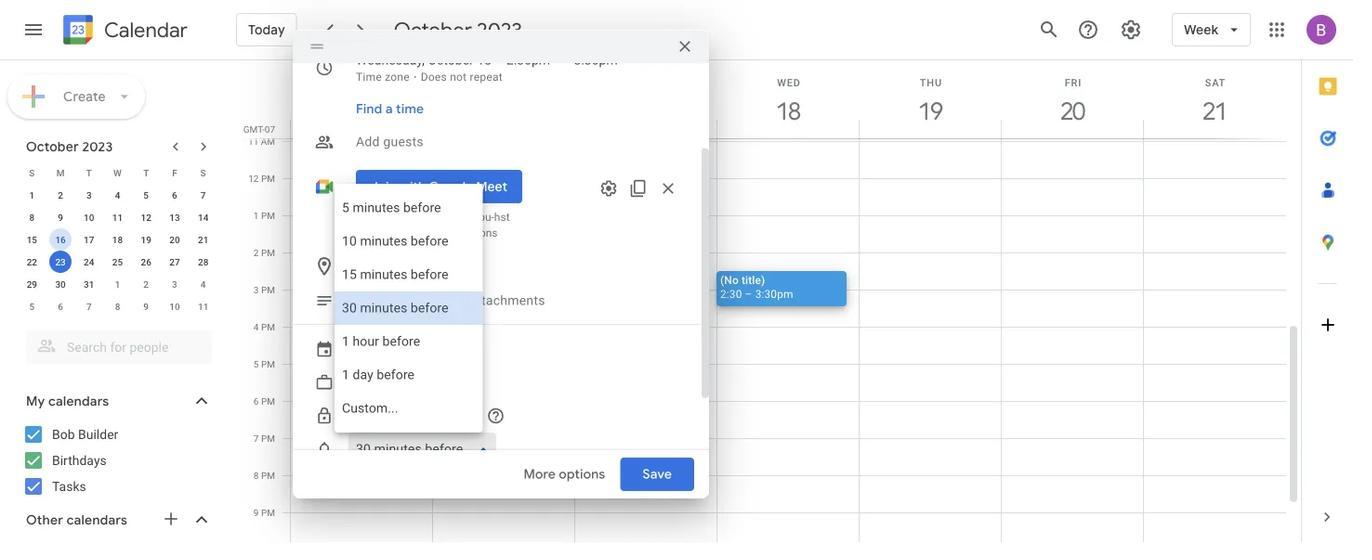 Task type: describe. For each thing, give the bounding box(es) containing it.
14
[[198, 212, 208, 223]]

10 for 10 element
[[84, 212, 94, 223]]

0 vertical spatial 18
[[477, 53, 492, 68]]

add other calendars image
[[162, 510, 180, 529]]

7 for 7 pm
[[254, 433, 259, 444]]

pm for 2 pm
[[261, 247, 275, 258]]

7 pm
[[254, 433, 275, 444]]

create
[[63, 88, 106, 105]]

2:30pm
[[506, 53, 550, 68]]

1 pm
[[254, 210, 275, 221]]

join with google meet
[[371, 178, 507, 195]]

21 column header
[[1143, 60, 1286, 138]]

pm for 8 pm
[[261, 470, 275, 481]]

meet
[[476, 178, 507, 195]]

19 column header
[[859, 60, 1002, 138]]

builder inside my calendars list
[[78, 427, 118, 442]]

create button
[[7, 74, 145, 119]]

– inside (no title) 2:30 – 3:30pm
[[745, 288, 752, 301]]

2 t from the left
[[143, 167, 149, 178]]

29
[[27, 279, 37, 290]]

5 for 5 pm
[[254, 359, 259, 370]]

27 element
[[163, 251, 186, 273]]

today
[[248, 22, 285, 38]]

november 5 element
[[21, 296, 43, 318]]

22
[[27, 256, 37, 268]]

0 vertical spatial –
[[558, 53, 566, 68]]

31 element
[[78, 273, 100, 296]]

a
[[386, 101, 393, 117]]

notification list box
[[335, 184, 483, 433]]

not
[[450, 71, 467, 84]]

support image
[[1077, 19, 1099, 41]]

up
[[356, 227, 369, 240]]

1 column header from the left
[[432, 60, 575, 138]]

xppu-
[[467, 211, 494, 224]]

attachments
[[470, 293, 545, 309]]

11 for november 11 element
[[198, 301, 208, 312]]

november 6 element
[[49, 296, 72, 318]]

2 vertical spatial october
[[26, 138, 79, 155]]

25 element
[[106, 251, 129, 273]]

8 for november 8 element
[[115, 301, 120, 312]]

pm for 4 pm
[[261, 322, 275, 333]]

row group containing 1
[[18, 184, 217, 318]]

or attachments
[[450, 293, 545, 309]]

row containing 1
[[18, 184, 217, 206]]

23 cell
[[46, 251, 75, 273]]

zone
[[385, 71, 410, 84]]

2 option from the top
[[335, 225, 483, 258]]

2:30pm – 3:30pm
[[506, 53, 618, 68]]

3:30pm inside (no title) 2:30 – 3:30pm
[[755, 288, 793, 301]]

1 option from the top
[[335, 191, 483, 225]]

24 element
[[78, 251, 100, 273]]

7 option from the top
[[335, 392, 483, 426]]

sat 21
[[1202, 77, 1226, 126]]

0 vertical spatial 5
[[143, 190, 149, 201]]

calendar color, event color image
[[447, 333, 488, 366]]

my
[[26, 393, 45, 410]]

23, today element
[[49, 251, 72, 273]]

11 am
[[248, 136, 275, 147]]

4 for 4 pm
[[254, 322, 259, 333]]

my calendars button
[[4, 387, 230, 416]]

pm for 5 pm
[[261, 359, 275, 370]]

21 inside 21 column header
[[1202, 96, 1226, 126]]

meet.google.com/ykx-
[[356, 211, 467, 224]]

row containing 5
[[18, 296, 217, 318]]

21 inside 21 element
[[198, 234, 208, 245]]

november 2 element
[[135, 273, 157, 296]]

17
[[84, 234, 94, 245]]

wednesday,
[[356, 53, 425, 68]]

0 horizontal spatial 2023
[[82, 138, 113, 155]]

or
[[454, 293, 466, 309]]

calendar
[[104, 17, 188, 43]]

26
[[141, 256, 151, 268]]

time zone
[[356, 71, 410, 84]]

0 horizontal spatial 3
[[86, 190, 92, 201]]

27
[[169, 256, 180, 268]]

2 column header from the left
[[574, 60, 717, 138]]

5 pm
[[254, 359, 275, 370]]

0 vertical spatial bob builder
[[356, 342, 425, 357]]

12 element
[[135, 206, 157, 229]]

2 add from the top
[[356, 259, 383, 274]]

add guests
[[356, 134, 424, 150]]

21 link
[[1194, 90, 1236, 133]]

guest
[[406, 227, 434, 240]]

add guests button
[[348, 125, 687, 159]]

week
[[1184, 22, 1218, 38]]

wed
[[777, 77, 801, 88]]

2 pm
[[254, 247, 275, 258]]

1 horizontal spatial builder
[[383, 342, 425, 357]]

0 vertical spatial 3:30pm
[[574, 53, 618, 68]]

3 add from the top
[[356, 293, 383, 309]]

my calendars
[[26, 393, 109, 410]]

1 for 1 pm
[[254, 210, 259, 221]]

0 horizontal spatial 1
[[29, 190, 35, 201]]

13 element
[[163, 206, 186, 229]]

to
[[372, 227, 382, 240]]

5 option from the top
[[335, 325, 483, 359]]

pm for 9 pm
[[261, 507, 275, 519]]

connections
[[437, 227, 498, 240]]

gmt-07
[[243, 124, 275, 135]]

1 add from the top
[[356, 134, 380, 150]]

21 element
[[192, 229, 214, 251]]

fri 20
[[1060, 77, 1084, 126]]

0 vertical spatial 7
[[201, 190, 206, 201]]

does not repeat
[[421, 71, 503, 84]]

november 7 element
[[78, 296, 100, 318]]

20 element
[[163, 229, 186, 251]]

25
[[112, 256, 123, 268]]

grid containing 18
[[238, 60, 1301, 544]]

28
[[198, 256, 208, 268]]

(no title) 2:30 – 3:30pm
[[720, 274, 793, 301]]

meet.google.com/ykx-xppu-hst up to 100 guest connections
[[356, 211, 510, 240]]

hst
[[494, 211, 510, 224]]

wed 18
[[775, 77, 801, 126]]

other calendars button
[[4, 506, 230, 535]]

am
[[261, 136, 275, 147]]

16 element
[[49, 229, 72, 251]]

row containing 8
[[18, 206, 217, 229]]

30
[[55, 279, 66, 290]]

8 pm
[[254, 470, 275, 481]]

14 element
[[192, 206, 214, 229]]

11 element
[[106, 206, 129, 229]]

add button
[[348, 250, 687, 283]]

1 horizontal spatial 6
[[172, 190, 177, 201]]

9 for 9 pm
[[254, 507, 259, 519]]

row containing s
[[18, 162, 217, 184]]

12 for 12
[[141, 212, 151, 223]]

guests
[[383, 134, 424, 150]]

7 for november 7 element
[[86, 301, 92, 312]]

to element
[[558, 51, 566, 70]]

4 pm
[[254, 322, 275, 333]]

m
[[56, 167, 65, 178]]

6 for the november 6 element
[[58, 301, 63, 312]]

8 for 8 pm
[[254, 470, 259, 481]]

pm for 12 pm
[[261, 173, 275, 184]]

thu 19
[[917, 77, 942, 126]]



Task type: locate. For each thing, give the bounding box(es) containing it.
my calendars list
[[4, 420, 230, 502]]

2 horizontal spatial 9
[[254, 507, 259, 519]]

2 horizontal spatial 1
[[254, 210, 259, 221]]

0 vertical spatial october
[[394, 17, 472, 43]]

row containing 15
[[18, 229, 217, 251]]

pm down "am"
[[261, 173, 275, 184]]

12 down 11 am
[[248, 173, 259, 184]]

2
[[58, 190, 63, 201], [254, 247, 259, 258], [143, 279, 149, 290]]

4
[[115, 190, 120, 201], [201, 279, 206, 290], [254, 322, 259, 333]]

builder
[[383, 342, 425, 357], [78, 427, 118, 442]]

november 9 element
[[135, 296, 157, 318]]

0 horizontal spatial october 2023
[[26, 138, 113, 155]]

11 for 11 'element' on the top left
[[112, 212, 123, 223]]

7 up 8 pm
[[254, 433, 259, 444]]

1 up 15 element
[[29, 190, 35, 201]]

pm
[[261, 173, 275, 184], [261, 210, 275, 221], [261, 247, 275, 258], [261, 284, 275, 296], [261, 322, 275, 333], [261, 359, 275, 370], [261, 396, 275, 407], [261, 433, 275, 444], [261, 470, 275, 481], [261, 507, 275, 519]]

6 down the 5 pm on the left bottom
[[254, 396, 259, 407]]

9 down november 2 element
[[143, 301, 149, 312]]

0 horizontal spatial 20
[[169, 234, 180, 245]]

1 horizontal spatial bob builder
[[356, 342, 425, 357]]

1 horizontal spatial 20
[[1060, 96, 1084, 126]]

2 horizontal spatial 18
[[775, 96, 799, 126]]

0 vertical spatial 4
[[115, 190, 120, 201]]

4 option from the top
[[335, 292, 483, 325]]

10
[[84, 212, 94, 223], [169, 301, 180, 312]]

– down title)
[[745, 288, 752, 301]]

5 up "12" element
[[143, 190, 149, 201]]

3 for 3 pm
[[254, 284, 259, 296]]

29 element
[[21, 273, 43, 296]]

tab list
[[1302, 60, 1353, 492]]

1 horizontal spatial 4
[[201, 279, 206, 290]]

2 horizontal spatial 11
[[248, 136, 259, 147]]

0 horizontal spatial t
[[86, 167, 92, 178]]

6 down the 30 'element'
[[58, 301, 63, 312]]

october 2023
[[394, 17, 522, 43], [26, 138, 113, 155]]

7 up 14 element
[[201, 190, 206, 201]]

1 horizontal spatial 5
[[143, 190, 149, 201]]

2 vertical spatial add
[[356, 293, 383, 309]]

18 up the 25
[[112, 234, 123, 245]]

3:30pm down title)
[[755, 288, 793, 301]]

10 element
[[78, 206, 100, 229]]

4 up november 11 element
[[201, 279, 206, 290]]

0 vertical spatial october 2023
[[394, 17, 522, 43]]

1 horizontal spatial 7
[[201, 190, 206, 201]]

1 inside grid
[[254, 210, 259, 221]]

5 inside grid
[[254, 359, 259, 370]]

1 t from the left
[[86, 167, 92, 178]]

birthdays
[[52, 453, 107, 468]]

19 down thu
[[917, 96, 942, 126]]

t left f
[[143, 167, 149, 178]]

1 horizontal spatial 18
[[477, 53, 492, 68]]

1 horizontal spatial 21
[[1202, 96, 1226, 126]]

11 down november 4 element
[[198, 301, 208, 312]]

8 up 9 pm
[[254, 470, 259, 481]]

builder up birthdays
[[78, 427, 118, 442]]

2 up november 9 element
[[143, 279, 149, 290]]

calendar element
[[59, 11, 188, 52]]

pm down 2 pm
[[261, 284, 275, 296]]

2 vertical spatial 4
[[254, 322, 259, 333]]

24
[[84, 256, 94, 268]]

6 pm
[[254, 396, 275, 407]]

does
[[421, 71, 447, 84]]

21 down sat
[[1202, 96, 1226, 126]]

pm down 1 pm
[[261, 247, 275, 258]]

0 horizontal spatial bob
[[52, 427, 75, 442]]

0 vertical spatial 1
[[29, 190, 35, 201]]

6 row from the top
[[18, 273, 217, 296]]

0 vertical spatial 8
[[29, 212, 35, 223]]

18 down wed
[[775, 96, 799, 126]]

0 vertical spatial 6
[[172, 190, 177, 201]]

1 s from the left
[[29, 167, 35, 178]]

3 down 2 pm
[[254, 284, 259, 296]]

1 vertical spatial 5
[[29, 301, 35, 312]]

10 inside the november 10 element
[[169, 301, 180, 312]]

28 element
[[192, 251, 214, 273]]

9 down 8 pm
[[254, 507, 259, 519]]

row group
[[18, 184, 217, 318]]

9 pm from the top
[[261, 470, 275, 481]]

0 vertical spatial 2
[[58, 190, 63, 201]]

1 pm from the top
[[261, 173, 275, 184]]

1 vertical spatial october
[[428, 53, 474, 68]]

october up not
[[428, 53, 474, 68]]

12
[[248, 173, 259, 184], [141, 212, 151, 223]]

3 row from the top
[[18, 206, 217, 229]]

november 3 element
[[163, 273, 186, 296]]

4 for november 4 element
[[201, 279, 206, 290]]

row
[[18, 162, 217, 184], [18, 184, 217, 206], [18, 206, 217, 229], [18, 229, 217, 251], [18, 251, 217, 273], [18, 273, 217, 296], [18, 296, 217, 318]]

find a time button
[[348, 92, 431, 125]]

10 up 17
[[84, 212, 94, 223]]

3
[[86, 190, 92, 201], [172, 279, 177, 290], [254, 284, 259, 296]]

0 horizontal spatial –
[[558, 53, 566, 68]]

11 inside november 11 element
[[198, 301, 208, 312]]

bob builder up birthdays
[[52, 427, 118, 442]]

1 horizontal spatial 2
[[143, 279, 149, 290]]

sat
[[1205, 77, 1226, 88]]

other calendars
[[26, 512, 127, 529]]

0 vertical spatial 2023
[[477, 17, 522, 43]]

2 for 2 pm
[[254, 247, 259, 258]]

13
[[169, 212, 180, 223]]

0 vertical spatial add
[[356, 134, 380, 150]]

f
[[172, 167, 177, 178]]

2023
[[477, 17, 522, 43], [82, 138, 113, 155]]

repeat
[[470, 71, 503, 84]]

2 down 1 pm
[[254, 247, 259, 258]]

thu
[[920, 77, 942, 88]]

7 down 31 element
[[86, 301, 92, 312]]

1 vertical spatial –
[[745, 288, 752, 301]]

1 horizontal spatial 10
[[169, 301, 180, 312]]

2 vertical spatial 1
[[115, 279, 120, 290]]

1 horizontal spatial 3
[[172, 279, 177, 290]]

19 link
[[909, 90, 952, 133]]

1 for november 1 element on the left bottom of page
[[115, 279, 120, 290]]

1 horizontal spatial 3:30pm
[[755, 288, 793, 301]]

5 down 4 pm
[[254, 359, 259, 370]]

6 for 6 pm
[[254, 396, 259, 407]]

1 horizontal spatial 1
[[115, 279, 120, 290]]

calendars for my calendars
[[48, 393, 109, 410]]

0 horizontal spatial builder
[[78, 427, 118, 442]]

2 vertical spatial 18
[[112, 234, 123, 245]]

fri
[[1065, 77, 1082, 88]]

20 column header
[[1001, 60, 1144, 138]]

october 2023 grid
[[18, 162, 217, 318]]

17 element
[[78, 229, 100, 251]]

4 up 11 'element' on the top left
[[115, 190, 120, 201]]

october
[[394, 17, 472, 43], [428, 53, 474, 68], [26, 138, 79, 155]]

1 vertical spatial add
[[356, 259, 383, 274]]

pm for 1 pm
[[261, 210, 275, 221]]

18 inside the wed 18
[[775, 96, 799, 126]]

october up m
[[26, 138, 79, 155]]

0 horizontal spatial 8
[[29, 212, 35, 223]]

18
[[477, 53, 492, 68], [775, 96, 799, 126], [112, 234, 123, 245]]

5 pm from the top
[[261, 322, 275, 333]]

07
[[265, 124, 275, 135]]

find a time
[[356, 101, 424, 117]]

4 down 3 pm
[[254, 322, 259, 333]]

18 inside row
[[112, 234, 123, 245]]

0 vertical spatial bob
[[356, 342, 379, 357]]

0 vertical spatial builder
[[383, 342, 425, 357]]

1 horizontal spatial s
[[200, 167, 206, 178]]

5
[[143, 190, 149, 201], [29, 301, 35, 312], [254, 359, 259, 370]]

pm up 8 pm
[[261, 433, 275, 444]]

google
[[429, 178, 473, 195]]

grid
[[238, 60, 1301, 544]]

18 up repeat
[[477, 53, 492, 68]]

1 horizontal spatial 19
[[917, 96, 942, 126]]

0 horizontal spatial 4
[[115, 190, 120, 201]]

bob builder left calendar color, event color icon
[[356, 342, 425, 357]]

2 for november 2 element
[[143, 279, 149, 290]]

2 horizontal spatial 2
[[254, 247, 259, 258]]

1 horizontal spatial 2023
[[477, 17, 522, 43]]

20 link
[[1051, 90, 1094, 133]]

0 horizontal spatial 10
[[84, 212, 94, 223]]

title)
[[742, 274, 765, 287]]

pm down 4 pm
[[261, 359, 275, 370]]

add
[[356, 134, 380, 150], [356, 259, 383, 274], [356, 293, 383, 309]]

october 2023 up wednesday, october 18
[[394, 17, 522, 43]]

builder left calendar color, event color icon
[[383, 342, 425, 357]]

20
[[1060, 96, 1084, 126], [169, 234, 180, 245]]

november 10 element
[[163, 296, 186, 318]]

2023 up 2:30pm
[[477, 17, 522, 43]]

s right f
[[200, 167, 206, 178]]

11 for 11 am
[[248, 136, 259, 147]]

2 s from the left
[[200, 167, 206, 178]]

8 pm from the top
[[261, 433, 275, 444]]

16
[[55, 234, 66, 245]]

2 vertical spatial 11
[[198, 301, 208, 312]]

9 inside grid
[[254, 507, 259, 519]]

bob builder inside my calendars list
[[52, 427, 118, 442]]

calendar heading
[[100, 17, 188, 43]]

1 vertical spatial 21
[[198, 234, 208, 245]]

2:30
[[720, 288, 742, 301]]

2 vertical spatial 7
[[254, 433, 259, 444]]

wednesday, october 18
[[356, 53, 492, 68]]

5 down 29 element at the bottom left of page
[[29, 301, 35, 312]]

20 down fri
[[1060, 96, 1084, 126]]

18 element
[[106, 229, 129, 251]]

october 2023 up m
[[26, 138, 113, 155]]

19 up 26
[[141, 234, 151, 245]]

4 pm from the top
[[261, 284, 275, 296]]

column header
[[432, 60, 575, 138], [574, 60, 717, 138]]

1 vertical spatial 3:30pm
[[755, 288, 793, 301]]

12 up 19 element at top left
[[141, 212, 151, 223]]

sun
[[351, 77, 373, 88]]

8
[[29, 212, 35, 223], [115, 301, 120, 312], [254, 470, 259, 481]]

november 8 element
[[106, 296, 129, 318]]

3 up 10 element
[[86, 190, 92, 201]]

bob
[[356, 342, 379, 357], [52, 427, 75, 442]]

5 row from the top
[[18, 251, 217, 273]]

0 vertical spatial 19
[[917, 96, 942, 126]]

pm up 9 pm
[[261, 470, 275, 481]]

0 vertical spatial calendars
[[48, 393, 109, 410]]

6 option from the top
[[335, 359, 483, 392]]

1 vertical spatial 12
[[141, 212, 151, 223]]

row containing 29
[[18, 273, 217, 296]]

10 pm from the top
[[261, 507, 275, 519]]

0 horizontal spatial 2
[[58, 190, 63, 201]]

6 down f
[[172, 190, 177, 201]]

18 column header
[[716, 60, 860, 138]]

2 horizontal spatial 3
[[254, 284, 259, 296]]

other
[[26, 512, 63, 529]]

4 row from the top
[[18, 229, 217, 251]]

t
[[86, 167, 92, 178], [143, 167, 149, 178]]

2 horizontal spatial 7
[[254, 433, 259, 444]]

2 vertical spatial 2
[[143, 279, 149, 290]]

pm for 3 pm
[[261, 284, 275, 296]]

october up wednesday, october 18
[[394, 17, 472, 43]]

20 inside row
[[169, 234, 180, 245]]

0 horizontal spatial 7
[[86, 301, 92, 312]]

join
[[371, 178, 396, 195]]

time
[[356, 71, 382, 84]]

0 horizontal spatial 21
[[198, 234, 208, 245]]

1 vertical spatial 11
[[112, 212, 123, 223]]

12 for 12 pm
[[248, 173, 259, 184]]

2 pm from the top
[[261, 210, 275, 221]]

pm down 8 pm
[[261, 507, 275, 519]]

10 inside 10 element
[[84, 212, 94, 223]]

row containing 22
[[18, 251, 217, 273]]

20 up '27'
[[169, 234, 180, 245]]

2023 down create
[[82, 138, 113, 155]]

1 vertical spatial 18
[[775, 96, 799, 126]]

7 inside grid
[[254, 433, 259, 444]]

22 element
[[21, 251, 43, 273]]

november 4 element
[[192, 273, 214, 296]]

pm down 3 pm
[[261, 322, 275, 333]]

9 for november 9 element
[[143, 301, 149, 312]]

s left m
[[29, 167, 35, 178]]

(no
[[720, 274, 739, 287]]

0 horizontal spatial 9
[[58, 212, 63, 223]]

w
[[113, 167, 122, 178]]

0 horizontal spatial 12
[[141, 212, 151, 223]]

0 horizontal spatial 11
[[112, 212, 123, 223]]

9 pm
[[254, 507, 275, 519]]

8 up 15 element
[[29, 212, 35, 223]]

– right 2:30pm
[[558, 53, 566, 68]]

None search field
[[0, 323, 230, 364]]

26 element
[[135, 251, 157, 273]]

7
[[201, 190, 206, 201], [86, 301, 92, 312], [254, 433, 259, 444]]

main drawer image
[[22, 19, 45, 41]]

option
[[335, 191, 483, 225], [335, 225, 483, 258], [335, 258, 483, 292], [335, 292, 483, 325], [335, 325, 483, 359], [335, 359, 483, 392], [335, 392, 483, 426]]

bob inside my calendars list
[[52, 427, 75, 442]]

19 inside row
[[141, 234, 151, 245]]

19 element
[[135, 229, 157, 251]]

30 element
[[49, 273, 72, 296]]

0 horizontal spatial 5
[[29, 301, 35, 312]]

1 vertical spatial 4
[[201, 279, 206, 290]]

2 vertical spatial 6
[[254, 396, 259, 407]]

1 vertical spatial builder
[[78, 427, 118, 442]]

1
[[29, 190, 35, 201], [254, 210, 259, 221], [115, 279, 120, 290]]

7 pm from the top
[[261, 396, 275, 407]]

1 horizontal spatial –
[[745, 288, 752, 301]]

1 vertical spatial 9
[[143, 301, 149, 312]]

3:30pm right to element in the top left of the page
[[574, 53, 618, 68]]

21 up 28
[[198, 234, 208, 245]]

0 vertical spatial 10
[[84, 212, 94, 223]]

calendars for other calendars
[[67, 512, 127, 529]]

settings menu image
[[1120, 19, 1142, 41]]

join with google meet link
[[356, 170, 522, 204]]

2 row from the top
[[18, 184, 217, 206]]

pm for 7 pm
[[261, 433, 275, 444]]

november 11 element
[[192, 296, 214, 318]]

3 pm
[[254, 284, 275, 296]]

3:30pm
[[574, 53, 618, 68], [755, 288, 793, 301]]

11 up '18' element
[[112, 212, 123, 223]]

1 vertical spatial 19
[[141, 234, 151, 245]]

12 inside october 2023 grid
[[141, 212, 151, 223]]

1 vertical spatial bob
[[52, 427, 75, 442]]

1 horizontal spatial 8
[[115, 301, 120, 312]]

1 up november 8 element
[[115, 279, 120, 290]]

t left w
[[86, 167, 92, 178]]

Search for people text field
[[37, 331, 201, 364]]

2 horizontal spatial 8
[[254, 470, 259, 481]]

11 inside 11 'element'
[[112, 212, 123, 223]]

bob builder
[[356, 342, 425, 357], [52, 427, 118, 442]]

0 horizontal spatial s
[[29, 167, 35, 178]]

19 inside thu 19
[[917, 96, 942, 126]]

10 down november 3 element at bottom left
[[169, 301, 180, 312]]

pm down the 5 pm on the left bottom
[[261, 396, 275, 407]]

1 vertical spatial 20
[[169, 234, 180, 245]]

2 down m
[[58, 190, 63, 201]]

100
[[385, 227, 404, 240]]

calendars right my
[[48, 393, 109, 410]]

6
[[172, 190, 177, 201], [58, 301, 63, 312], [254, 396, 259, 407]]

1 horizontal spatial 12
[[248, 173, 259, 184]]

1 vertical spatial october 2023
[[26, 138, 113, 155]]

tasks
[[52, 479, 86, 494]]

2 horizontal spatial 5
[[254, 359, 259, 370]]

find
[[356, 101, 382, 117]]

pm up 2 pm
[[261, 210, 275, 221]]

pm for 6 pm
[[261, 396, 275, 407]]

15 element
[[21, 229, 43, 251]]

3 for november 3 element at bottom left
[[172, 279, 177, 290]]

0 horizontal spatial 6
[[58, 301, 63, 312]]

s
[[29, 167, 35, 178], [200, 167, 206, 178]]

19
[[917, 96, 942, 126], [141, 234, 151, 245]]

3 pm from the top
[[261, 247, 275, 258]]

21
[[1202, 96, 1226, 126], [198, 234, 208, 245]]

1 row from the top
[[18, 162, 217, 184]]

20 inside column header
[[1060, 96, 1084, 126]]

31
[[84, 279, 94, 290]]

0 horizontal spatial 3:30pm
[[574, 53, 618, 68]]

with
[[399, 178, 426, 195]]

november 1 element
[[106, 273, 129, 296]]

sun column header
[[290, 60, 433, 138]]

1 horizontal spatial t
[[143, 167, 149, 178]]

0 vertical spatial 21
[[1202, 96, 1226, 126]]

12 pm
[[248, 173, 275, 184]]

23
[[55, 256, 66, 268]]

8 down november 1 element on the left bottom of page
[[115, 301, 120, 312]]

7 row from the top
[[18, 296, 217, 318]]

0 horizontal spatial bob builder
[[52, 427, 118, 442]]

1 vertical spatial 10
[[169, 301, 180, 312]]

6 pm from the top
[[261, 359, 275, 370]]

6 inside grid
[[254, 396, 259, 407]]

calendars down the tasks
[[67, 512, 127, 529]]

today button
[[236, 7, 297, 52]]

gmt-
[[243, 124, 265, 135]]

9 up 16 element
[[58, 212, 63, 223]]

1 horizontal spatial 9
[[143, 301, 149, 312]]

3 option from the top
[[335, 258, 483, 292]]

11 down gmt-
[[248, 136, 259, 147]]

11
[[248, 136, 259, 147], [112, 212, 123, 223], [198, 301, 208, 312]]

1 vertical spatial 2
[[254, 247, 259, 258]]

10 for the november 10 element at the bottom left
[[169, 301, 180, 312]]

16 cell
[[46, 229, 75, 251]]

0 vertical spatial 11
[[248, 136, 259, 147]]

time
[[396, 101, 424, 117]]

0 vertical spatial 12
[[248, 173, 259, 184]]

5 for november 5 element
[[29, 301, 35, 312]]

1 down the 12 pm on the top of page
[[254, 210, 259, 221]]

week button
[[1172, 7, 1251, 52]]

1 horizontal spatial bob
[[356, 342, 379, 357]]

3 up the november 10 element at the bottom left
[[172, 279, 177, 290]]

15
[[27, 234, 37, 245]]



Task type: vqa. For each thing, say whether or not it's contained in the screenshot.


